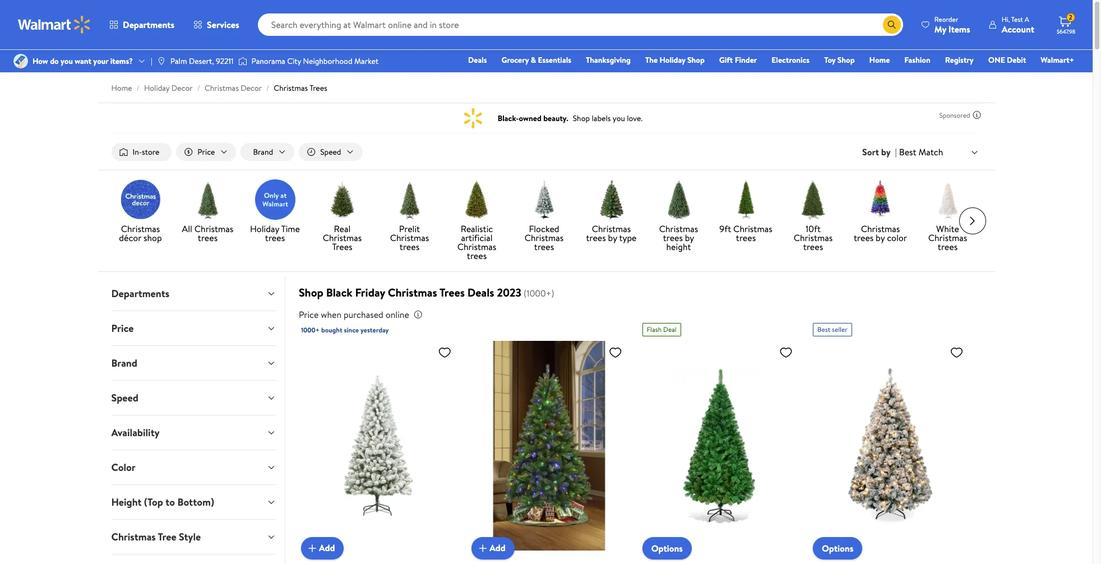 Task type: vqa. For each thing, say whether or not it's contained in the screenshot.
Shop Black Friday Christmas Trees Deals 2023 (1000+)
yes



Task type: describe. For each thing, give the bounding box(es) containing it.
grocery & essentials
[[502, 54, 572, 66]]

2 / from the left
[[197, 82, 200, 94]]

store
[[142, 146, 160, 158]]

2 horizontal spatial trees
[[440, 285, 465, 300]]

services
[[207, 19, 239, 31]]

christmas inside 9ft christmas trees
[[734, 223, 773, 235]]

holiday time trees image
[[255, 180, 295, 220]]

1 vertical spatial deals
[[468, 285, 495, 300]]

test
[[1012, 14, 1024, 24]]

departments inside popup button
[[123, 19, 174, 31]]

christmas inside "all christmas trees"
[[195, 223, 234, 235]]

departments button
[[100, 11, 184, 38]]

add for add to cart image for the 6.5 ft pre-lit flocked frisco pine artificial christmas tree, 250 clear lights, green, by holiday time image
[[319, 542, 335, 554]]

by for christmas trees by type
[[608, 232, 617, 244]]

christmas down flocked christmas trees 'image'
[[525, 232, 564, 244]]

holiday time trees link
[[246, 180, 304, 245]]

one
[[989, 54, 1006, 66]]

home for home / holiday decor / christmas decor / christmas trees
[[111, 82, 132, 94]]

one debit
[[989, 54, 1027, 66]]

toy shop link
[[820, 54, 860, 66]]

trees inside christmas trees by color
[[854, 232, 874, 244]]

palm
[[170, 56, 187, 67]]

real christmas trees image
[[322, 180, 363, 220]]

grocery
[[502, 54, 529, 66]]

brand for bottom 'brand' dropdown button
[[111, 356, 137, 370]]

to
[[166, 495, 175, 509]]

1000+ bought since yesterday
[[301, 325, 389, 335]]

christmas trees by color image
[[861, 180, 901, 220]]

christmas down the 10ft christmas trees image
[[794, 232, 833, 244]]

add button for pre-lit 400 color changing led lights valley spruce artificial christmas tree, 7 ft, by holiday time image
[[472, 537, 515, 560]]

services button
[[184, 11, 249, 38]]

add to cart image for pre-lit 400 color changing led lights valley spruce artificial christmas tree, 7 ft, by holiday time image
[[476, 542, 490, 555]]

christmas trees by height image
[[659, 180, 699, 220]]

panorama
[[252, 56, 285, 67]]

2 horizontal spatial holiday
[[660, 54, 686, 66]]

| inside sort and filter section element
[[896, 146, 897, 158]]

pre-lit 400 color changing led lights valley spruce artificial christmas tree, 7 ft, by holiday time image
[[472, 341, 627, 551]]

height
[[111, 495, 142, 509]]

10ft christmas trees image
[[793, 180, 834, 220]]

real
[[334, 223, 351, 235]]

add for add to cart image associated with pre-lit 400 color changing led lights valley spruce artificial christmas tree, 7 ft, by holiday time image
[[490, 542, 506, 554]]

by inside sort and filter section element
[[882, 146, 891, 158]]

by for christmas trees by color
[[876, 232, 885, 244]]

availability
[[111, 426, 160, 440]]

trees inside prelit christmas trees
[[400, 241, 420, 253]]

christmas trees link
[[274, 82, 327, 94]]

neighborhood
[[303, 56, 353, 67]]

prelit christmas trees image
[[390, 180, 430, 220]]

real christmas trees link
[[313, 180, 372, 254]]

add to favorites list, 6.5 ft pre-lit flocked frisco pine artificial christmas tree, 250 clear lights, green, by holiday time image
[[438, 346, 452, 360]]

christmas trees by type link
[[583, 180, 641, 245]]

2 horizontal spatial shop
[[838, 54, 855, 66]]

0 horizontal spatial shop
[[299, 285, 324, 300]]

how do you want your items?
[[33, 56, 133, 67]]

in-
[[133, 146, 142, 158]]

christmas down prelit christmas trees image
[[390, 232, 429, 244]]

all christmas trees image
[[188, 180, 228, 220]]

options for deal
[[652, 542, 683, 555]]

departments tab
[[102, 277, 285, 311]]

flocked christmas trees link
[[515, 180, 574, 254]]

price tab
[[102, 311, 285, 346]]

1 vertical spatial holiday
[[144, 82, 170, 94]]

online
[[386, 309, 409, 321]]

color
[[111, 461, 136, 475]]

essentials
[[538, 54, 572, 66]]

trees inside "all christmas trees"
[[198, 232, 218, 244]]

best match
[[900, 146, 944, 158]]

trees inside holiday time trees
[[265, 232, 285, 244]]

best match button
[[897, 145, 982, 159]]

sort and filter section element
[[98, 134, 995, 170]]

friday
[[355, 285, 385, 300]]

color tab
[[102, 450, 285, 485]]

christmas tree style
[[111, 530, 201, 544]]

registry
[[946, 54, 974, 66]]

christmas inside christmas trees by color
[[861, 223, 900, 235]]

clear search field text image
[[870, 20, 879, 29]]

palm desert, 92211
[[170, 56, 234, 67]]

add button for the 6.5 ft pre-lit flocked frisco pine artificial christmas tree, 250 clear lights, green, by holiday time image
[[301, 537, 344, 560]]

thanksgiving link
[[581, 54, 636, 66]]

options link for seller
[[813, 537, 863, 560]]

time
[[281, 223, 300, 235]]

9ft
[[720, 223, 732, 235]]

 image for palm
[[157, 57, 166, 66]]

legal information image
[[414, 310, 423, 319]]

ad disclaimer and feedback for skylinedisplayad image
[[973, 111, 982, 119]]

since
[[344, 325, 359, 335]]

trees inside the 10ft christmas trees
[[804, 241, 824, 253]]

Walmart Site-Wide search field
[[258, 13, 904, 36]]

items
[[949, 23, 971, 35]]

9ft christmas trees image
[[726, 180, 767, 220]]

trees inside christmas trees by height
[[663, 232, 683, 244]]

realistic
[[461, 223, 493, 235]]

gift
[[720, 54, 733, 66]]

prelit
[[399, 223, 420, 235]]

trees inside real christmas trees
[[332, 241, 353, 253]]

realistic artificial christmas trees link
[[448, 180, 506, 263]]

white christmas trees link
[[919, 180, 977, 254]]

walmart+ link
[[1036, 54, 1080, 66]]

trees inside flocked christmas trees
[[534, 241, 554, 253]]

costway 6ft artificial pvc christmas tree stand indoor outdoor green image
[[643, 341, 798, 551]]

christmas tree style button
[[102, 520, 285, 554]]

fashion
[[905, 54, 931, 66]]

deals inside deals link
[[468, 54, 487, 66]]

0 horizontal spatial home link
[[111, 82, 132, 94]]

bottom)
[[178, 495, 214, 509]]

height
[[667, 241, 691, 253]]

shop
[[144, 232, 162, 244]]

deal
[[664, 325, 677, 334]]

christmas decor link
[[205, 82, 262, 94]]

toy shop
[[825, 54, 855, 66]]

city
[[287, 56, 301, 67]]

fashion link
[[900, 54, 936, 66]]

height (top to bottom) tab
[[102, 485, 285, 519]]

my
[[935, 23, 947, 35]]

9ft christmas trees
[[720, 223, 773, 244]]

real christmas trees
[[323, 223, 362, 253]]

speed inside speed tab
[[111, 391, 138, 405]]

&
[[531, 54, 536, 66]]

10ft
[[806, 223, 821, 235]]

by for christmas trees by height
[[685, 232, 695, 244]]

debit
[[1007, 54, 1027, 66]]

bought
[[321, 325, 343, 335]]

shop black friday christmas trees deals 2023 (1000+)
[[299, 285, 555, 300]]

speed inside sort and filter section element
[[320, 146, 341, 158]]

finder
[[735, 54, 757, 66]]

options for seller
[[822, 542, 854, 555]]

departments inside dropdown button
[[111, 287, 169, 301]]

1000+
[[301, 325, 320, 335]]

(top
[[144, 495, 163, 509]]

flocked christmas trees
[[525, 223, 564, 253]]

next slide for chipmodulewithimages list image
[[959, 208, 986, 235]]

departments button
[[102, 277, 285, 311]]

0 vertical spatial brand button
[[241, 143, 295, 161]]

flash
[[647, 325, 662, 334]]

brand tab
[[102, 346, 285, 380]]

 image for how
[[13, 54, 28, 68]]

do
[[50, 56, 59, 67]]

purchased
[[344, 309, 384, 321]]

items?
[[110, 56, 133, 67]]



Task type: locate. For each thing, give the bounding box(es) containing it.
shop left black
[[299, 285, 324, 300]]

home down clear search field text icon
[[870, 54, 890, 66]]

white christmas trees
[[929, 223, 968, 253]]

trees inside realistic artificial christmas trees
[[467, 250, 487, 262]]

price when purchased online
[[299, 309, 409, 321]]

0 horizontal spatial options link
[[643, 537, 692, 560]]

options link for deal
[[643, 537, 692, 560]]

1 vertical spatial departments
[[111, 287, 169, 301]]

grocery & essentials link
[[497, 54, 577, 66]]

electronics link
[[767, 54, 815, 66]]

trees left type on the right top of page
[[586, 232, 606, 244]]

christmas trees by type image
[[591, 180, 632, 220]]

10ft christmas trees link
[[784, 180, 843, 254]]

1 horizontal spatial best
[[900, 146, 917, 158]]

christmas inside dropdown button
[[111, 530, 156, 544]]

match
[[919, 146, 944, 158]]

height (top to bottom)
[[111, 495, 214, 509]]

christmas right all
[[195, 223, 234, 235]]

1 add to cart image from the left
[[306, 542, 319, 555]]

christmas décor shop image
[[120, 180, 161, 220]]

6.5 ft pre-lit flocked frisco pine artificial christmas tree, 250 clear lights, green, by holiday time image
[[301, 341, 456, 551]]

deals left grocery
[[468, 54, 487, 66]]

0 horizontal spatial price
[[111, 321, 134, 335]]

/ left holiday decor link at left
[[137, 82, 140, 94]]

1 horizontal spatial decor
[[241, 82, 262, 94]]

by right sort
[[882, 146, 891, 158]]

92211
[[216, 56, 234, 67]]

1 horizontal spatial holiday
[[250, 223, 279, 235]]

speed button
[[299, 143, 363, 161], [102, 381, 285, 415]]

deals left 2023
[[468, 285, 495, 300]]

1 vertical spatial home
[[111, 82, 132, 94]]

christmas trees by type
[[586, 223, 637, 244]]

1 vertical spatial brand
[[111, 356, 137, 370]]

1 horizontal spatial options
[[822, 542, 854, 555]]

christmas trees by height
[[659, 223, 699, 253]]

1 horizontal spatial add button
[[472, 537, 515, 560]]

trees down panorama city neighborhood market
[[310, 82, 327, 94]]

2 add button from the left
[[472, 537, 515, 560]]

1 horizontal spatial speed button
[[299, 143, 363, 161]]

trees down holiday time trees image
[[265, 232, 285, 244]]

0 vertical spatial home
[[870, 54, 890, 66]]

in-store button
[[111, 143, 172, 161]]

1 vertical spatial trees
[[332, 241, 353, 253]]

price button up all christmas trees image on the top of page
[[176, 143, 236, 161]]

christmas down christmas trees by type image
[[592, 223, 631, 235]]

christmas left tree
[[111, 530, 156, 544]]

brand button up holiday time trees image
[[241, 143, 295, 161]]

9ft christmas trees link
[[717, 180, 775, 245]]

price button down departments dropdown button
[[102, 311, 285, 346]]

2 horizontal spatial price
[[299, 309, 319, 321]]

price button
[[176, 143, 236, 161], [102, 311, 285, 346]]

trees
[[198, 232, 218, 244], [265, 232, 285, 244], [586, 232, 606, 244], [663, 232, 683, 244], [736, 232, 756, 244], [854, 232, 874, 244], [400, 241, 420, 253], [534, 241, 554, 253], [804, 241, 824, 253], [938, 241, 958, 253], [467, 250, 487, 262]]

flash deal
[[647, 325, 677, 334]]

christmas down real christmas trees image
[[323, 232, 362, 244]]

trees left the 'color'
[[854, 232, 874, 244]]

holiday decor link
[[144, 82, 193, 94]]

christmas décor shop link
[[111, 180, 170, 245]]

walmart image
[[18, 16, 91, 34]]

add button
[[301, 537, 344, 560], [472, 537, 515, 560]]

2 vertical spatial price
[[111, 321, 134, 335]]

|
[[151, 56, 152, 67], [896, 146, 897, 158]]

| left palm
[[151, 56, 152, 67]]

speed up availability
[[111, 391, 138, 405]]

0 horizontal spatial trees
[[310, 82, 327, 94]]

trees down prelit
[[400, 241, 420, 253]]

add to favorites list, best choice products 6ft pre-lit holiday christmas pine tree w/ snow flocked branches, 250 warm white lights image
[[950, 346, 964, 360]]

0 vertical spatial holiday
[[660, 54, 686, 66]]

decor down palm
[[172, 82, 193, 94]]

1 vertical spatial |
[[896, 146, 897, 158]]

flocked christmas trees image
[[524, 180, 565, 220]]

prelit christmas trees
[[390, 223, 429, 253]]

price inside sort and filter section element
[[198, 146, 215, 158]]

brand inside sort and filter section element
[[253, 146, 273, 158]]

$647.98
[[1057, 27, 1076, 35]]

all christmas trees link
[[179, 180, 237, 245]]

search icon image
[[888, 20, 897, 29]]

reorder my items
[[935, 14, 971, 35]]

christmas inside christmas décor shop
[[121, 223, 160, 235]]

1 horizontal spatial trees
[[332, 241, 353, 253]]

walmart+
[[1041, 54, 1075, 66]]

(1000+)
[[524, 287, 555, 300]]

1 options from the left
[[652, 542, 683, 555]]

0 horizontal spatial home
[[111, 82, 132, 94]]

0 horizontal spatial brand
[[111, 356, 137, 370]]

by left 9ft in the top right of the page
[[685, 232, 695, 244]]

christmas up height
[[659, 223, 699, 235]]

1 / from the left
[[137, 82, 140, 94]]

1 horizontal spatial /
[[197, 82, 200, 94]]

christmas down realistic
[[458, 241, 497, 253]]

trees down 10ft
[[804, 241, 824, 253]]

shop right the toy
[[838, 54, 855, 66]]

0 horizontal spatial add
[[319, 542, 335, 554]]

0 horizontal spatial holiday
[[144, 82, 170, 94]]

in-store
[[133, 146, 160, 158]]

1 vertical spatial home link
[[111, 82, 132, 94]]

best for best match
[[900, 146, 917, 158]]

3 / from the left
[[266, 82, 269, 94]]

Search search field
[[258, 13, 904, 36]]

2 options link from the left
[[813, 537, 863, 560]]

sponsored
[[940, 110, 971, 120]]

gift finder
[[720, 54, 757, 66]]

flocked
[[529, 223, 560, 235]]

home link down clear search field text icon
[[865, 54, 895, 66]]

trees inside 9ft christmas trees
[[736, 232, 756, 244]]

trees down white
[[938, 241, 958, 253]]

0 horizontal spatial speed button
[[102, 381, 285, 415]]

1 vertical spatial speed button
[[102, 381, 285, 415]]

0 horizontal spatial speed
[[111, 391, 138, 405]]

0 vertical spatial brand
[[253, 146, 273, 158]]

2 horizontal spatial /
[[266, 82, 269, 94]]

christmas décor shop
[[119, 223, 162, 244]]

tree
[[158, 530, 177, 544]]

when
[[321, 309, 342, 321]]

want
[[75, 56, 91, 67]]

best choice products 6ft pre-lit holiday christmas pine tree w/ snow flocked branches, 250 warm white lights image
[[813, 341, 968, 551]]

trees inside white christmas trees
[[938, 241, 958, 253]]

1 add from the left
[[319, 542, 335, 554]]

by
[[882, 146, 891, 158], [608, 232, 617, 244], [685, 232, 695, 244], [876, 232, 885, 244]]

1 horizontal spatial  image
[[157, 57, 166, 66]]

holiday inside holiday time trees
[[250, 223, 279, 235]]

0 vertical spatial price button
[[176, 143, 236, 161]]

by left type on the right top of page
[[608, 232, 617, 244]]

realistic artificial christmas trees image
[[457, 180, 497, 220]]

christmas inside "link"
[[929, 232, 968, 244]]

height (top to bottom) button
[[102, 485, 285, 519]]

best for best seller
[[818, 325, 831, 334]]

sort
[[863, 146, 880, 158]]

0 horizontal spatial add to cart image
[[306, 542, 319, 555]]

christmas down city
[[274, 82, 308, 94]]

0 horizontal spatial |
[[151, 56, 152, 67]]

realistic artificial christmas trees
[[458, 223, 497, 262]]

speed up real christmas trees image
[[320, 146, 341, 158]]

2 add to cart image from the left
[[476, 542, 490, 555]]

best left seller
[[818, 325, 831, 334]]

christmas trees by color link
[[852, 180, 910, 245]]

one debit link
[[984, 54, 1032, 66]]

type
[[619, 232, 637, 244]]

options link
[[643, 537, 692, 560], [813, 537, 863, 560]]

1 horizontal spatial price
[[198, 146, 215, 158]]

home link
[[865, 54, 895, 66], [111, 82, 132, 94]]

seller
[[832, 325, 848, 334]]

brand
[[253, 146, 273, 158], [111, 356, 137, 370]]

1 horizontal spatial shop
[[688, 54, 705, 66]]

 image
[[13, 54, 28, 68], [157, 57, 166, 66]]

christmas down 92211
[[205, 82, 239, 94]]

home link down items?
[[111, 82, 132, 94]]

| left best match
[[896, 146, 897, 158]]

add to favorites list, pre-lit 400 color changing led lights valley spruce artificial christmas tree, 7 ft, by holiday time image
[[609, 346, 622, 360]]

add to favorites list, costway 6ft artificial pvc christmas tree stand indoor outdoor green image
[[780, 346, 793, 360]]

holiday time trees
[[250, 223, 300, 244]]

1 vertical spatial speed
[[111, 391, 138, 405]]

0 vertical spatial speed
[[320, 146, 341, 158]]

0 horizontal spatial decor
[[172, 82, 193, 94]]

all christmas trees
[[182, 223, 234, 244]]

deals
[[468, 54, 487, 66], [468, 285, 495, 300]]

1 horizontal spatial |
[[896, 146, 897, 158]]

 image left palm
[[157, 57, 166, 66]]

color
[[887, 232, 908, 244]]

christmas down the white christmas trees image
[[929, 232, 968, 244]]

desert,
[[189, 56, 214, 67]]

prelit christmas trees link
[[381, 180, 439, 254]]

1 horizontal spatial home link
[[865, 54, 895, 66]]

2
[[1069, 12, 1073, 22]]

1 horizontal spatial speed
[[320, 146, 341, 158]]

home down items?
[[111, 82, 132, 94]]

trees down real
[[332, 241, 353, 253]]

0 vertical spatial speed button
[[299, 143, 363, 161]]

brand button down price tab
[[102, 346, 285, 380]]

décor
[[119, 232, 141, 244]]

trees down realistic artificial christmas trees
[[440, 285, 465, 300]]

market
[[354, 56, 379, 67]]

hi, test a account
[[1002, 14, 1035, 35]]

2 vertical spatial holiday
[[250, 223, 279, 235]]

0 vertical spatial home link
[[865, 54, 895, 66]]

trees inside christmas trees by type
[[586, 232, 606, 244]]

0 horizontal spatial add button
[[301, 537, 344, 560]]

1 vertical spatial brand button
[[102, 346, 285, 380]]

 image left 'how'
[[13, 54, 28, 68]]

trees down christmas trees by height image
[[663, 232, 683, 244]]

2 options from the left
[[822, 542, 854, 555]]

gift finder link
[[715, 54, 762, 66]]

1 horizontal spatial brand
[[253, 146, 273, 158]]

add
[[319, 542, 335, 554], [490, 542, 506, 554]]

the
[[646, 54, 658, 66]]

shop left gift
[[688, 54, 705, 66]]

/ down the desert,
[[197, 82, 200, 94]]

1 horizontal spatial add
[[490, 542, 506, 554]]

add to cart image
[[306, 542, 319, 555], [476, 542, 490, 555]]

speed button up real christmas trees image
[[299, 143, 363, 161]]

2 add from the left
[[490, 542, 506, 554]]

1 vertical spatial price button
[[102, 311, 285, 346]]

reorder
[[935, 14, 959, 24]]

yesterday
[[361, 325, 389, 335]]

by left the 'color'
[[876, 232, 885, 244]]

1 vertical spatial price
[[299, 309, 319, 321]]

trees down artificial
[[467, 250, 487, 262]]

 image
[[238, 56, 247, 67]]

1 horizontal spatial options link
[[813, 537, 863, 560]]

0 vertical spatial |
[[151, 56, 152, 67]]

price inside tab
[[111, 321, 134, 335]]

christmas trees by color
[[854, 223, 908, 244]]

1 horizontal spatial add to cart image
[[476, 542, 490, 555]]

add to cart image for the 6.5 ft pre-lit flocked frisco pine artificial christmas tree, 250 clear lights, green, by holiday time image
[[306, 542, 319, 555]]

by inside christmas trees by type
[[608, 232, 617, 244]]

toy
[[825, 54, 836, 66]]

christmas inside christmas trees by type
[[592, 223, 631, 235]]

2 vertical spatial trees
[[440, 285, 465, 300]]

decor down the panorama
[[241, 82, 262, 94]]

hi,
[[1002, 14, 1010, 24]]

1 horizontal spatial home
[[870, 54, 890, 66]]

electronics
[[772, 54, 810, 66]]

brand for 'brand' dropdown button to the top
[[253, 146, 273, 158]]

0 horizontal spatial /
[[137, 82, 140, 94]]

best inside dropdown button
[[900, 146, 917, 158]]

/
[[137, 82, 140, 94], [197, 82, 200, 94], [266, 82, 269, 94]]

1 decor from the left
[[172, 82, 193, 94]]

christmas tree style tab
[[102, 520, 285, 554]]

sort by |
[[863, 146, 897, 158]]

thanksgiving
[[586, 54, 631, 66]]

white christmas trees image
[[928, 180, 968, 220]]

by inside christmas trees by height
[[685, 232, 695, 244]]

0 horizontal spatial  image
[[13, 54, 28, 68]]

christmas down christmas décor shop "image"
[[121, 223, 160, 235]]

0 vertical spatial deals
[[468, 54, 487, 66]]

1 vertical spatial best
[[818, 325, 831, 334]]

best left match
[[900, 146, 917, 158]]

0 horizontal spatial best
[[818, 325, 831, 334]]

white
[[937, 223, 960, 235]]

1 add button from the left
[[301, 537, 344, 560]]

0 vertical spatial best
[[900, 146, 917, 158]]

panorama city neighborhood market
[[252, 56, 379, 67]]

trees right 9ft in the top right of the page
[[736, 232, 756, 244]]

christmas right 9ft in the top right of the page
[[734, 223, 773, 235]]

0 vertical spatial departments
[[123, 19, 174, 31]]

christmas up legal information icon
[[388, 285, 437, 300]]

0 horizontal spatial options
[[652, 542, 683, 555]]

2 decor from the left
[[241, 82, 262, 94]]

trees right all
[[198, 232, 218, 244]]

0 vertical spatial price
[[198, 146, 215, 158]]

brand inside tab
[[111, 356, 137, 370]]

price
[[198, 146, 215, 158], [299, 309, 319, 321], [111, 321, 134, 335]]

christmas
[[205, 82, 239, 94], [274, 82, 308, 94], [121, 223, 160, 235], [195, 223, 234, 235], [592, 223, 631, 235], [659, 223, 699, 235], [734, 223, 773, 235], [861, 223, 900, 235], [323, 232, 362, 244], [390, 232, 429, 244], [525, 232, 564, 244], [794, 232, 833, 244], [929, 232, 968, 244], [458, 241, 497, 253], [388, 285, 437, 300], [111, 530, 156, 544]]

by inside christmas trees by color
[[876, 232, 885, 244]]

trees down flocked at the top of page
[[534, 241, 554, 253]]

0 vertical spatial trees
[[310, 82, 327, 94]]

availability tab
[[102, 416, 285, 450]]

home for home
[[870, 54, 890, 66]]

speed tab
[[102, 381, 285, 415]]

1 options link from the left
[[643, 537, 692, 560]]

christmas down christmas trees by color image
[[861, 223, 900, 235]]

speed button up availability dropdown button
[[102, 381, 285, 415]]

/ down the panorama
[[266, 82, 269, 94]]

tab
[[102, 555, 285, 564]]

you
[[61, 56, 73, 67]]

style
[[179, 530, 201, 544]]



